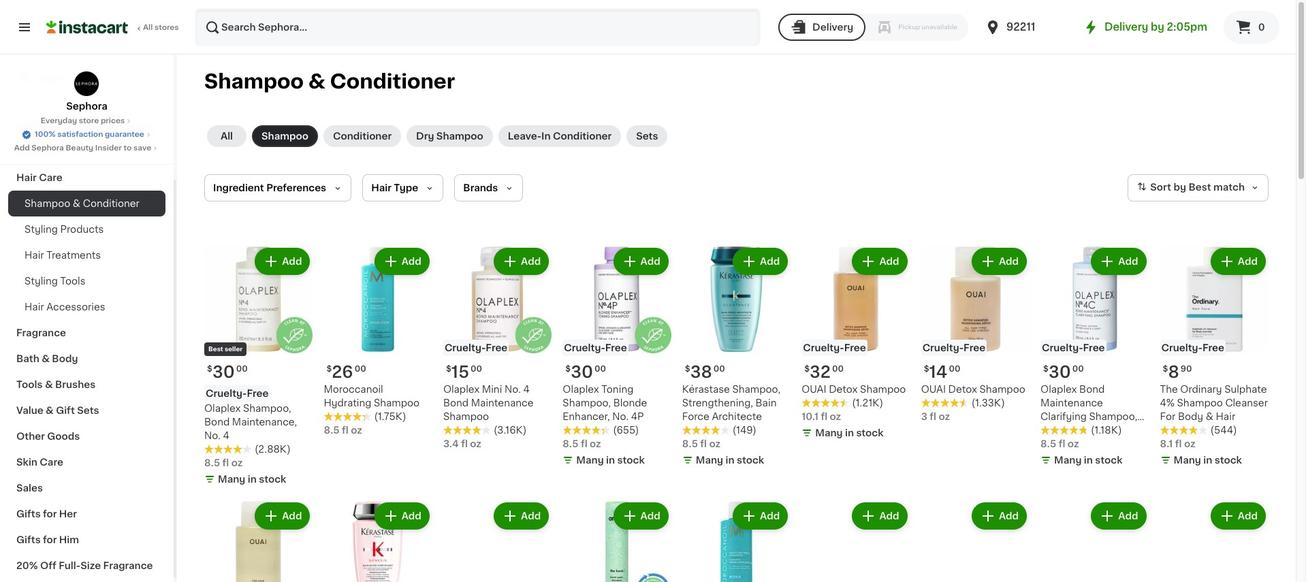 Task type: describe. For each thing, give the bounding box(es) containing it.
conditioner inside leave-in conditioner link
[[553, 131, 612, 141]]

conditioner inside conditioner link
[[333, 131, 392, 141]]

stock for (1.21k)
[[856, 429, 884, 438]]

delivery for delivery by 2:05pm
[[1105, 22, 1149, 32]]

hair accessories
[[25, 302, 105, 312]]

other goods link
[[8, 424, 166, 450]]

fl for (2.88k)
[[222, 459, 229, 468]]

shampoo, inside kérastase shampoo, strengthening, bain force architecte
[[733, 385, 781, 395]]

shampoo right dry
[[436, 131, 483, 141]]

instacart logo image
[[46, 19, 128, 35]]

10.1
[[802, 412, 819, 422]]

0 horizontal spatial body
[[52, 354, 78, 364]]

product group containing 8
[[1160, 245, 1269, 470]]

bain
[[756, 399, 777, 408]]

product group containing 26
[[324, 245, 432, 438]]

cleanser
[[1226, 399, 1268, 408]]

buy it again link
[[8, 37, 166, 64]]

8.5 fl oz for moroccanoil hydrating shampoo
[[324, 426, 362, 436]]

olaplex mini no. 4 bond maintenance shampoo
[[443, 385, 534, 422]]

stores
[[155, 24, 179, 31]]

sets inside value & gift sets link
[[77, 406, 99, 416]]

$ 30 00 for olaplex toning shampoo, blonde enhancer, no. 4p
[[566, 365, 606, 380]]

8
[[1168, 365, 1180, 380]]

20%
[[16, 561, 38, 571]]

many for (1.21k)
[[815, 429, 843, 438]]

$ for (1.18k)
[[1044, 365, 1049, 374]]

cruelty-free for (1.18k)
[[1042, 344, 1105, 353]]

oz for (544)
[[1184, 440, 1196, 449]]

38
[[690, 365, 712, 380]]

type
[[394, 183, 418, 193]]

hair type
[[371, 183, 418, 193]]

buy
[[38, 46, 57, 55]]

sales
[[16, 484, 43, 493]]

for for him
[[43, 535, 57, 545]]

fl for (1.21k)
[[821, 412, 828, 422]]

& for tools & brushes link
[[45, 380, 53, 390]]

stock for (1.18k)
[[1095, 456, 1123, 466]]

leave-
[[508, 131, 542, 141]]

best for best match
[[1189, 183, 1211, 192]]

00 for (1.21k)
[[832, 365, 844, 374]]

(1.18k)
[[1091, 426, 1122, 436]]

cruelty- for (1.21k)
[[803, 344, 844, 353]]

hair care
[[16, 173, 62, 183]]

30 for olaplex bond maintenance clarifying shampoo, no.4c
[[1049, 365, 1071, 380]]

insider
[[95, 144, 122, 152]]

many in stock for (1.18k)
[[1054, 456, 1123, 466]]

free for (1.33k)
[[964, 344, 986, 353]]

value & gift sets link
[[8, 398, 166, 424]]

her
[[59, 509, 77, 519]]

fl for (3.16k)
[[461, 440, 468, 449]]

for
[[1160, 412, 1176, 422]]

best for best seller
[[208, 346, 223, 352]]

in for (2.88k)
[[248, 475, 257, 485]]

many for (149)
[[696, 456, 723, 466]]

architecte
[[712, 412, 762, 422]]

Best match Sort by field
[[1128, 174, 1269, 202]]

brands
[[463, 183, 498, 193]]

oz for (2.88k)
[[231, 459, 243, 468]]

makeup
[[16, 147, 56, 157]]

many for (544)
[[1174, 456, 1201, 466]]

oz for (1.33k)
[[939, 412, 950, 422]]

gifts for her
[[16, 509, 77, 519]]

care for skin care
[[40, 458, 63, 467]]

stock for (2.88k)
[[259, 475, 286, 485]]

maintenance,
[[232, 418, 297, 427]]

gifts for him
[[16, 535, 79, 545]]

no.4c
[[1041, 426, 1070, 436]]

$ for (655)
[[566, 365, 571, 374]]

fl for (544)
[[1175, 440, 1182, 449]]

shampoo up (1.33k)
[[980, 385, 1026, 395]]

sulphate
[[1225, 385, 1267, 395]]

off
[[40, 561, 56, 571]]

in for (1.21k)
[[845, 429, 854, 438]]

3.4
[[443, 440, 459, 449]]

stock for (655)
[[617, 456, 645, 466]]

1 horizontal spatial sephora
[[66, 101, 107, 111]]

shampoo, inside olaplex shampoo, bond maintenance, no. 4
[[243, 404, 291, 414]]

shampoo & conditioner link
[[8, 191, 166, 217]]

1 vertical spatial beauty
[[66, 144, 93, 152]]

him
[[59, 535, 79, 545]]

holiday party ready beauty
[[16, 121, 155, 131]]

conditioner inside shampoo & conditioner 'link'
[[83, 199, 140, 208]]

no. inside the olaplex mini no. 4 bond maintenance shampoo
[[505, 385, 521, 395]]

92211 button
[[985, 8, 1067, 46]]

shampoo, inside olaplex toning shampoo, blonde enhancer, no. 4p
[[563, 399, 611, 408]]

value & gift sets
[[16, 406, 99, 416]]

8.5 for olaplex shampoo, bond maintenance, no. 4
[[204, 459, 220, 468]]

satisfaction
[[57, 131, 103, 138]]

other
[[16, 432, 45, 441]]

tools & brushes
[[16, 380, 95, 390]]

maintenance inside the olaplex mini no. 4 bond maintenance shampoo
[[471, 399, 534, 408]]

bond inside olaplex shampoo, bond maintenance, no. 4
[[204, 418, 230, 427]]

(544)
[[1211, 426, 1237, 436]]

32
[[810, 365, 831, 380]]

(1.75k)
[[374, 412, 406, 422]]

detox for 32
[[829, 385, 858, 395]]

styling tools link
[[8, 268, 166, 294]]

8.5 for kérastase shampoo, strengthening, bain force architecte
[[682, 440, 698, 449]]

everyday
[[41, 117, 77, 125]]

8.5 fl oz for kérastase shampoo, strengthening, bain force architecte
[[682, 440, 721, 449]]

00 for (1.75k)
[[355, 365, 366, 374]]

fragrance inside 20% off full-size fragrance link
[[103, 561, 153, 571]]

strengthening,
[[682, 399, 753, 408]]

8.5 fl oz for olaplex bond maintenance clarifying shampoo, no.4c
[[1041, 440, 1079, 449]]

olaplex for olaplex shampoo, bond maintenance, no. 4
[[204, 404, 241, 414]]

in for (1.18k)
[[1084, 456, 1093, 466]]

cruelty-free for (1.21k)
[[803, 344, 866, 353]]

shampoo link
[[252, 125, 318, 147]]

makeup link
[[8, 139, 166, 165]]

sets link
[[627, 125, 668, 147]]

8.1 fl oz
[[1160, 440, 1196, 449]]

cruelty- for (1.18k)
[[1042, 344, 1083, 353]]

$ 26 00
[[327, 365, 366, 380]]

ingredient preferences button
[[204, 174, 352, 202]]

ouai for 32
[[802, 385, 827, 395]]

4 inside the olaplex mini no. 4 bond maintenance shampoo
[[523, 385, 530, 395]]

(2.88k)
[[255, 445, 291, 455]]

bath & body
[[16, 354, 78, 364]]

fl for (1.75k)
[[342, 426, 349, 436]]

3 fl oz
[[921, 412, 950, 422]]

$ for (149)
[[685, 365, 690, 374]]

many in stock for (655)
[[576, 456, 645, 466]]

4 inside olaplex shampoo, bond maintenance, no. 4
[[223, 431, 229, 441]]

conditioner link
[[324, 125, 401, 147]]

hair type button
[[362, 174, 444, 202]]

hair treatments
[[25, 251, 101, 260]]

again
[[69, 46, 96, 55]]

cruelty- up olaplex shampoo, bond maintenance, no. 4
[[206, 389, 247, 399]]

8.5 for olaplex bond maintenance clarifying shampoo, no.4c
[[1041, 440, 1057, 449]]

in for (655)
[[606, 456, 615, 466]]

service type group
[[779, 14, 969, 41]]

oz for (1.21k)
[[830, 412, 841, 422]]

8.5 for moroccanoil hydrating shampoo
[[324, 426, 340, 436]]

0 vertical spatial tools
[[60, 277, 86, 286]]

ingredient
[[213, 183, 264, 193]]

dry shampoo
[[416, 131, 483, 141]]

1 vertical spatial sephora
[[32, 144, 64, 152]]

sales link
[[8, 475, 166, 501]]

product group containing 14
[[921, 245, 1030, 424]]

hair accessories link
[[8, 294, 166, 320]]

olaplex for olaplex bond maintenance clarifying shampoo, no.4c
[[1041, 385, 1077, 395]]

$ 8 90
[[1163, 365, 1192, 380]]

cruelty-free for (3.16k)
[[445, 344, 508, 353]]

the ordinary sulphate 4% shampoo cleanser for body & hair
[[1160, 385, 1268, 422]]

best match
[[1189, 183, 1245, 192]]

$ for (1.21k)
[[805, 365, 810, 374]]

styling tools
[[25, 277, 86, 286]]

00 for (3.16k)
[[471, 365, 482, 374]]

oz for (655)
[[590, 440, 601, 449]]

free for (544)
[[1203, 344, 1225, 353]]

ordinary
[[1181, 385, 1222, 395]]

all link
[[207, 125, 247, 147]]

oz for (149)
[[709, 440, 721, 449]]

detox for 14
[[949, 385, 977, 395]]

buy it again
[[38, 46, 96, 55]]

bath
[[16, 354, 39, 364]]

moroccanoil
[[324, 385, 383, 395]]

products
[[60, 225, 104, 234]]

styling for styling tools
[[25, 277, 58, 286]]

20% off full-size fragrance
[[16, 561, 153, 571]]

$ 14 00
[[924, 365, 961, 380]]

stock for (149)
[[737, 456, 764, 466]]

free for (655)
[[605, 344, 627, 353]]

no. inside olaplex toning shampoo, blonde enhancer, no. 4p
[[612, 412, 629, 422]]

& for shampoo & conditioner 'link'
[[73, 199, 80, 208]]

for for her
[[43, 509, 57, 519]]

sephora logo image
[[74, 71, 100, 97]]

enhancer,
[[563, 412, 610, 422]]

free up 'maintenance,'
[[247, 389, 269, 399]]

skin care
[[16, 458, 63, 467]]

value
[[16, 406, 43, 416]]

many in stock for (1.21k)
[[815, 429, 884, 438]]

oz for (1.18k)
[[1068, 440, 1079, 449]]

stock for (544)
[[1215, 456, 1242, 466]]

0 vertical spatial shampoo & conditioner
[[204, 72, 455, 91]]

8.1
[[1160, 440, 1173, 449]]



Task type: locate. For each thing, give the bounding box(es) containing it.
2 horizontal spatial 30
[[1049, 365, 1071, 380]]

hair for hair accessories
[[25, 302, 44, 312]]

2 for from the top
[[43, 535, 57, 545]]

hair treatments link
[[8, 242, 166, 268]]

1 $ 30 00 from the left
[[207, 365, 248, 380]]

5 00 from the left
[[1073, 365, 1084, 374]]

brands button
[[455, 174, 523, 202]]

$ 30 00
[[207, 365, 248, 380], [566, 365, 606, 380], [1044, 365, 1084, 380]]

Search field
[[196, 10, 760, 45]]

styling down hair treatments
[[25, 277, 58, 286]]

& for "bath & body" link
[[42, 354, 50, 364]]

stock down (2.88k)
[[259, 475, 286, 485]]

ouai down 14
[[921, 385, 946, 395]]

fl for (149)
[[700, 440, 707, 449]]

1 horizontal spatial tools
[[60, 277, 86, 286]]

1 vertical spatial 4
[[223, 431, 229, 441]]

1 horizontal spatial 30
[[571, 365, 593, 380]]

9 $ from the left
[[1163, 365, 1168, 374]]

by for sort
[[1174, 183, 1187, 192]]

1 horizontal spatial ouai detox shampoo
[[921, 385, 1026, 395]]

in
[[542, 131, 551, 141]]

conditioner up hair type
[[333, 131, 392, 141]]

0 vertical spatial by
[[1151, 22, 1165, 32]]

1 vertical spatial sets
[[77, 406, 99, 416]]

1 horizontal spatial 4
[[523, 385, 530, 395]]

fl right 3.4
[[461, 440, 468, 449]]

100%
[[35, 131, 55, 138]]

2 ouai from the left
[[921, 385, 946, 395]]

free up (1.33k)
[[964, 344, 986, 353]]

1 ouai detox shampoo from the left
[[802, 385, 906, 395]]

2 $ from the left
[[327, 365, 332, 374]]

00 inside $ 14 00
[[949, 365, 961, 374]]

$ inside $ 26 00
[[327, 365, 332, 374]]

shampoo inside the ordinary sulphate 4% shampoo cleanser for body & hair
[[1177, 399, 1223, 408]]

(655)
[[613, 426, 639, 436]]

in down (544)
[[1204, 456, 1213, 466]]

lists link
[[8, 64, 166, 91]]

shampoo down ordinary
[[1177, 399, 1223, 408]]

2 vertical spatial no.
[[204, 431, 221, 441]]

cruelty- for (3.16k)
[[445, 344, 486, 353]]

1 30 from the left
[[212, 365, 235, 380]]

shampoo up ingredient preferences dropdown button
[[262, 131, 309, 141]]

8.5 down hydrating
[[324, 426, 340, 436]]

delivery inside button
[[813, 22, 854, 32]]

best inside field
[[1189, 183, 1211, 192]]

no.
[[505, 385, 521, 395], [612, 412, 629, 422], [204, 431, 221, 441]]

$ 15 00
[[446, 365, 482, 380]]

00 inside "$ 38 00"
[[714, 365, 725, 374]]

& up shampoo link
[[308, 72, 325, 91]]

00 up toning
[[595, 365, 606, 374]]

hair inside hair type dropdown button
[[371, 183, 392, 193]]

gifts for him link
[[8, 527, 166, 553]]

1 vertical spatial care
[[40, 458, 63, 467]]

0 vertical spatial gifts
[[16, 509, 41, 519]]

olaplex for olaplex toning shampoo, blonde enhancer, no. 4p
[[563, 385, 599, 395]]

many for (655)
[[576, 456, 604, 466]]

cruelty-free up olaplex shampoo, bond maintenance, no. 4
[[206, 389, 269, 399]]

0 vertical spatial fragrance
[[16, 328, 66, 338]]

body inside the ordinary sulphate 4% shampoo cleanser for body & hair
[[1178, 412, 1204, 422]]

100% satisfaction guarantee button
[[21, 127, 153, 140]]

None search field
[[195, 8, 761, 46]]

in for (544)
[[1204, 456, 1213, 466]]

1 horizontal spatial sets
[[636, 131, 658, 141]]

0 horizontal spatial shampoo & conditioner
[[25, 199, 140, 208]]

oz
[[830, 412, 841, 422], [939, 412, 950, 422], [351, 426, 362, 436], [590, 440, 601, 449], [1068, 440, 1079, 449], [470, 440, 482, 449], [709, 440, 721, 449], [1184, 440, 1196, 449], [231, 459, 243, 468]]

party
[[57, 121, 83, 131]]

oz right '8.1'
[[1184, 440, 1196, 449]]

$ up the
[[1163, 365, 1168, 374]]

tools
[[60, 277, 86, 286], [16, 380, 43, 390]]

free for (1.21k)
[[844, 344, 866, 353]]

gifts up the 20%
[[16, 535, 41, 545]]

ouai detox shampoo for 14
[[921, 385, 1026, 395]]

1 vertical spatial shampoo & conditioner
[[25, 199, 140, 208]]

gifts for gifts for her
[[16, 509, 41, 519]]

1 vertical spatial fragrance
[[103, 561, 153, 571]]

oz for (1.75k)
[[351, 426, 362, 436]]

(1.21k)
[[852, 399, 884, 408]]

hair
[[16, 173, 37, 183], [371, 183, 392, 193], [25, 251, 44, 260], [25, 302, 44, 312], [1216, 412, 1236, 422]]

detox
[[829, 385, 858, 395], [949, 385, 977, 395]]

many in stock for (149)
[[696, 456, 764, 466]]

care down makeup
[[39, 173, 62, 183]]

product group containing 38
[[682, 245, 791, 470]]

hair down styling tools
[[25, 302, 44, 312]]

bond inside the olaplex mini no. 4 bond maintenance shampoo
[[443, 399, 469, 408]]

conditioner up conditioner link
[[330, 72, 455, 91]]

$ inside the $ 32 00
[[805, 365, 810, 374]]

many in stock for (544)
[[1174, 456, 1242, 466]]

stock down the (1.21k)
[[856, 429, 884, 438]]

tools & brushes link
[[8, 372, 166, 398]]

free up olaplex bond maintenance clarifying shampoo, no.4c
[[1083, 344, 1105, 353]]

other goods
[[16, 432, 80, 441]]

0 horizontal spatial ouai
[[802, 385, 827, 395]]

3 $ 30 00 from the left
[[1044, 365, 1084, 380]]

blonde
[[614, 399, 647, 408]]

fl for (1.18k)
[[1059, 440, 1066, 449]]

1 for from the top
[[43, 509, 57, 519]]

8.5 down "enhancer,"
[[563, 440, 579, 449]]

shampoo, up bain
[[733, 385, 781, 395]]

8.5 fl oz down force
[[682, 440, 721, 449]]

$ up the olaplex mini no. 4 bond maintenance shampoo
[[446, 365, 451, 374]]

beauty down satisfaction
[[66, 144, 93, 152]]

detox down $ 14 00
[[949, 385, 977, 395]]

1 horizontal spatial all
[[221, 131, 233, 141]]

sephora link
[[66, 71, 107, 113]]

2 ouai detox shampoo from the left
[[921, 385, 1026, 395]]

00 for (655)
[[595, 365, 606, 374]]

shampoo up all link
[[204, 72, 304, 91]]

many down 10.1 fl oz
[[815, 429, 843, 438]]

1 horizontal spatial body
[[1178, 412, 1204, 422]]

many for (2.88k)
[[218, 475, 245, 485]]

all left stores
[[143, 24, 153, 31]]

8.5 fl oz down no.4c
[[1041, 440, 1079, 449]]

body
[[52, 354, 78, 364], [1178, 412, 1204, 422]]

no. inside olaplex shampoo, bond maintenance, no. 4
[[204, 431, 221, 441]]

2 $ 30 00 from the left
[[566, 365, 606, 380]]

cruelty- for (544)
[[1162, 344, 1203, 353]]

cruelty-free up olaplex bond maintenance clarifying shampoo, no.4c
[[1042, 344, 1105, 353]]

$ 30 00 up clarifying
[[1044, 365, 1084, 380]]

add sephora beauty insider to save
[[14, 144, 151, 152]]

lists
[[38, 73, 62, 82]]

8.5 down no.4c
[[1041, 440, 1057, 449]]

2 30 from the left
[[571, 365, 593, 380]]

0 vertical spatial for
[[43, 509, 57, 519]]

cruelty-free up $ 14 00
[[923, 344, 986, 353]]

4 00 from the left
[[832, 365, 844, 374]]

2 horizontal spatial bond
[[1080, 385, 1105, 395]]

7 00 from the left
[[714, 365, 725, 374]]

8 $ from the left
[[924, 365, 929, 374]]

0 vertical spatial bond
[[1080, 385, 1105, 395]]

ouai for 14
[[921, 385, 946, 395]]

styling products
[[25, 225, 104, 234]]

0 horizontal spatial no.
[[204, 431, 221, 441]]

2 horizontal spatial $ 30 00
[[1044, 365, 1084, 380]]

8.5 down force
[[682, 440, 698, 449]]

00 for (149)
[[714, 365, 725, 374]]

in down (2.88k)
[[248, 475, 257, 485]]

all
[[143, 24, 153, 31], [221, 131, 233, 141]]

kérastase
[[682, 385, 730, 395]]

olaplex inside the olaplex mini no. 4 bond maintenance shampoo
[[443, 385, 480, 395]]

1 vertical spatial no.
[[612, 412, 629, 422]]

0 horizontal spatial by
[[1151, 22, 1165, 32]]

$ up moroccanoil
[[327, 365, 332, 374]]

olaplex down '15'
[[443, 385, 480, 395]]

sort
[[1151, 183, 1172, 192]]

1 horizontal spatial shampoo & conditioner
[[204, 72, 455, 91]]

$ inside $ 8 90
[[1163, 365, 1168, 374]]

$ for (1.33k)
[[924, 365, 929, 374]]

gift
[[56, 406, 75, 416]]

00 right '15'
[[471, 365, 482, 374]]

00
[[236, 365, 248, 374], [355, 365, 366, 374], [595, 365, 606, 374], [832, 365, 844, 374], [1073, 365, 1084, 374], [471, 365, 482, 374], [714, 365, 725, 374], [949, 365, 961, 374]]

00 right the 38
[[714, 365, 725, 374]]

10.1 fl oz
[[802, 412, 841, 422]]

1 styling from the top
[[25, 225, 58, 234]]

$ down the best seller at bottom left
[[207, 365, 212, 374]]

1 vertical spatial body
[[1178, 412, 1204, 422]]

sets inside sets link
[[636, 131, 658, 141]]

free up toning
[[605, 344, 627, 353]]

many in stock down (655)
[[576, 456, 645, 466]]

many for (1.18k)
[[1054, 456, 1082, 466]]

for left him on the left of page
[[43, 535, 57, 545]]

shampoo inside moroccanoil hydrating shampoo
[[374, 399, 420, 408]]

1 vertical spatial tools
[[16, 380, 43, 390]]

save
[[133, 144, 151, 152]]

care inside hair care link
[[39, 173, 62, 183]]

oz down force
[[709, 440, 721, 449]]

gifts for gifts for him
[[16, 535, 41, 545]]

shampoo & conditioner inside 'link'
[[25, 199, 140, 208]]

fl down force
[[700, 440, 707, 449]]

8.5 fl oz for olaplex toning shampoo, blonde enhancer, no. 4p
[[563, 440, 601, 449]]

many in stock down the (149)
[[696, 456, 764, 466]]

many in stock for (2.88k)
[[218, 475, 286, 485]]

holiday
[[16, 121, 54, 131]]

accessories
[[46, 302, 105, 312]]

0 horizontal spatial detox
[[829, 385, 858, 395]]

oz right 3.4
[[470, 440, 482, 449]]

$ for (3.16k)
[[446, 365, 451, 374]]

sephora
[[66, 101, 107, 111], [32, 144, 64, 152]]

& right bath
[[42, 354, 50, 364]]

dry
[[416, 131, 434, 141]]

1 horizontal spatial ouai
[[921, 385, 946, 395]]

care inside skin care 'link'
[[40, 458, 63, 467]]

1 horizontal spatial best
[[1189, 183, 1211, 192]]

hair up (544)
[[1216, 412, 1236, 422]]

$ for (544)
[[1163, 365, 1168, 374]]

oz right 3
[[939, 412, 950, 422]]

hair up styling tools
[[25, 251, 44, 260]]

oz down olaplex shampoo, bond maintenance, no. 4
[[231, 459, 243, 468]]

1 vertical spatial for
[[43, 535, 57, 545]]

$ up the kérastase on the bottom
[[685, 365, 690, 374]]

0 horizontal spatial $ 30 00
[[207, 365, 248, 380]]

1 horizontal spatial by
[[1174, 183, 1187, 192]]

1 horizontal spatial fragrance
[[103, 561, 153, 571]]

0 horizontal spatial best
[[208, 346, 223, 352]]

sephora up store
[[66, 101, 107, 111]]

in for (149)
[[726, 456, 735, 466]]

many
[[815, 429, 843, 438], [576, 456, 604, 466], [1054, 456, 1082, 466], [696, 456, 723, 466], [1174, 456, 1201, 466], [218, 475, 245, 485]]

cruelty- up olaplex bond maintenance clarifying shampoo, no.4c
[[1042, 344, 1083, 353]]

cruelty- up 90
[[1162, 344, 1203, 353]]

bond down '15'
[[443, 399, 469, 408]]

1 maintenance from the left
[[1041, 399, 1103, 408]]

delivery by 2:05pm
[[1105, 22, 1208, 32]]

2 vertical spatial bond
[[204, 418, 230, 427]]

1 horizontal spatial detox
[[949, 385, 977, 395]]

gifts down sales
[[16, 509, 41, 519]]

1 horizontal spatial bond
[[443, 399, 469, 408]]

maintenance inside olaplex bond maintenance clarifying shampoo, no.4c
[[1041, 399, 1103, 408]]

6 00 from the left
[[471, 365, 482, 374]]

product group containing 15
[[443, 245, 552, 451]]

seller
[[225, 346, 243, 352]]

& for value & gift sets link
[[46, 406, 54, 416]]

& inside 'link'
[[73, 199, 80, 208]]

0 button
[[1224, 11, 1280, 44]]

00 inside the $ 32 00
[[832, 365, 844, 374]]

moroccanoil hydrating shampoo
[[324, 385, 420, 408]]

olaplex shampoo, bond maintenance, no. 4
[[204, 404, 297, 441]]

stock down (1.18k)
[[1095, 456, 1123, 466]]

many down no.4c
[[1054, 456, 1082, 466]]

$ for (1.75k)
[[327, 365, 332, 374]]

preferences
[[266, 183, 326, 193]]

by
[[1151, 22, 1165, 32], [1174, 183, 1187, 192]]

oz down hydrating
[[351, 426, 362, 436]]

cruelty-free for (544)
[[1162, 344, 1225, 353]]

shampoo & conditioner
[[204, 72, 455, 91], [25, 199, 140, 208]]

cruelty-free for (1.33k)
[[923, 344, 986, 353]]

2 00 from the left
[[355, 365, 366, 374]]

olaplex up "enhancer,"
[[563, 385, 599, 395]]

00 inside $ 15 00
[[471, 365, 482, 374]]

1 vertical spatial bond
[[443, 399, 469, 408]]

in
[[845, 429, 854, 438], [606, 456, 615, 466], [1084, 456, 1093, 466], [726, 456, 735, 466], [1204, 456, 1213, 466], [248, 475, 257, 485]]

$ inside $ 15 00
[[446, 365, 451, 374]]

to
[[124, 144, 132, 152]]

1 vertical spatial by
[[1174, 183, 1187, 192]]

(149)
[[733, 426, 757, 436]]

stock down (655)
[[617, 456, 645, 466]]

1 horizontal spatial maintenance
[[1041, 399, 1103, 408]]

5 $ from the left
[[1044, 365, 1049, 374]]

2 styling from the top
[[25, 277, 58, 286]]

1 detox from the left
[[829, 385, 858, 395]]

styling for styling products
[[25, 225, 58, 234]]

care right skin
[[40, 458, 63, 467]]

prices
[[101, 117, 125, 125]]

everyday store prices link
[[41, 116, 133, 127]]

14
[[929, 365, 948, 380]]

oz down no.4c
[[1068, 440, 1079, 449]]

& up products
[[73, 199, 80, 208]]

8.5 for olaplex toning shampoo, blonde enhancer, no. 4p
[[563, 440, 579, 449]]

many in stock down 10.1 fl oz
[[815, 429, 884, 438]]

0 vertical spatial care
[[39, 173, 62, 183]]

& inside the ordinary sulphate 4% shampoo cleanser for body & hair
[[1206, 412, 1214, 422]]

product group containing 32
[[802, 245, 910, 443]]

bath & body link
[[8, 346, 166, 372]]

cruelty-free up the $ 32 00
[[803, 344, 866, 353]]

1 horizontal spatial $ 30 00
[[566, 365, 606, 380]]

1 horizontal spatial no.
[[505, 385, 521, 395]]

3 $ from the left
[[566, 365, 571, 374]]

00 inside $ 26 00
[[355, 365, 366, 374]]

treatments
[[46, 251, 101, 260]]

all stores
[[143, 24, 179, 31]]

oz right 10.1
[[830, 412, 841, 422]]

by right sort
[[1174, 183, 1187, 192]]

1 horizontal spatial delivery
[[1105, 22, 1149, 32]]

0 horizontal spatial fragrance
[[16, 328, 66, 338]]

kérastase shampoo, strengthening, bain force architecte
[[682, 385, 781, 422]]

0 horizontal spatial sets
[[77, 406, 99, 416]]

30 up olaplex toning shampoo, blonde enhancer, no. 4p
[[571, 365, 593, 380]]

&
[[308, 72, 325, 91], [73, 199, 80, 208], [42, 354, 50, 364], [45, 380, 53, 390], [46, 406, 54, 416], [1206, 412, 1214, 422]]

maintenance down the mini
[[471, 399, 534, 408]]

dry shampoo link
[[407, 125, 493, 147]]

1 vertical spatial gifts
[[16, 535, 41, 545]]

0 horizontal spatial maintenance
[[471, 399, 534, 408]]

hair inside hair treatments link
[[25, 251, 44, 260]]

$ 32 00
[[805, 365, 844, 380]]

free for (3.16k)
[[486, 344, 508, 353]]

6 $ from the left
[[446, 365, 451, 374]]

0 horizontal spatial 30
[[212, 365, 235, 380]]

0 horizontal spatial bond
[[204, 418, 230, 427]]

8.5 fl oz for olaplex shampoo, bond maintenance, no. 4
[[204, 459, 243, 468]]

2 maintenance from the left
[[471, 399, 534, 408]]

olaplex for olaplex mini no. 4 bond maintenance shampoo
[[443, 385, 480, 395]]

0 vertical spatial beauty
[[120, 121, 155, 131]]

hair inside hair accessories link
[[25, 302, 44, 312]]

1 horizontal spatial beauty
[[120, 121, 155, 131]]

oz for (3.16k)
[[470, 440, 482, 449]]

olaplex inside olaplex toning shampoo, blonde enhancer, no. 4p
[[563, 385, 599, 395]]

bond inside olaplex bond maintenance clarifying shampoo, no.4c
[[1080, 385, 1105, 395]]

00 for (1.18k)
[[1073, 365, 1084, 374]]

30 for olaplex toning shampoo, blonde enhancer, no. 4p
[[571, 365, 593, 380]]

sephora down 100%
[[32, 144, 64, 152]]

for
[[43, 509, 57, 519], [43, 535, 57, 545]]

free for (1.18k)
[[1083, 344, 1105, 353]]

leave-in conditioner link
[[498, 125, 621, 147]]

3 30 from the left
[[1049, 365, 1071, 380]]

olaplex bond maintenance clarifying shampoo, no.4c
[[1041, 385, 1138, 436]]

body up tools & brushes
[[52, 354, 78, 364]]

8 00 from the left
[[949, 365, 961, 374]]

0 horizontal spatial delivery
[[813, 22, 854, 32]]

tools up value
[[16, 380, 43, 390]]

shampoo, up 'maintenance,'
[[243, 404, 291, 414]]

by for delivery
[[1151, 22, 1165, 32]]

0 vertical spatial styling
[[25, 225, 58, 234]]

fl down "enhancer,"
[[581, 440, 588, 449]]

stock down the (149)
[[737, 456, 764, 466]]

$ inside $ 14 00
[[924, 365, 929, 374]]

delivery button
[[779, 14, 866, 41]]

olaplex up clarifying
[[1041, 385, 1077, 395]]

3 00 from the left
[[595, 365, 606, 374]]

cruelty- up the $ 32 00
[[803, 344, 844, 353]]

30 up clarifying
[[1049, 365, 1071, 380]]

delivery for delivery
[[813, 22, 854, 32]]

shampoo up the (1.21k)
[[860, 385, 906, 395]]

$ inside "$ 38 00"
[[685, 365, 690, 374]]

4%
[[1160, 399, 1175, 408]]

size
[[80, 561, 101, 571]]

guarantee
[[105, 131, 144, 138]]

0 horizontal spatial ouai detox shampoo
[[802, 385, 906, 395]]

hair for hair care
[[16, 173, 37, 183]]

1 vertical spatial best
[[208, 346, 223, 352]]

bond left 'maintenance,'
[[204, 418, 230, 427]]

hair inside hair care link
[[16, 173, 37, 183]]

1 vertical spatial all
[[221, 131, 233, 141]]

shampoo, inside olaplex bond maintenance clarifying shampoo, no.4c
[[1089, 412, 1138, 422]]

fragrance inside fragrance link
[[16, 328, 66, 338]]

0 vertical spatial body
[[52, 354, 78, 364]]

1 gifts from the top
[[16, 509, 41, 519]]

20% off full-size fragrance link
[[8, 553, 166, 579]]

0 horizontal spatial 4
[[223, 431, 229, 441]]

brushes
[[55, 380, 95, 390]]

2 horizontal spatial no.
[[612, 412, 629, 422]]

many down 8.1 fl oz
[[1174, 456, 1201, 466]]

goods
[[47, 432, 80, 441]]

2 detox from the left
[[949, 385, 977, 395]]

olaplex inside olaplex shampoo, bond maintenance, no. 4
[[204, 404, 241, 414]]

1 vertical spatial styling
[[25, 277, 58, 286]]

ouai detox shampoo for 32
[[802, 385, 906, 395]]

100% satisfaction guarantee
[[35, 131, 144, 138]]

0 horizontal spatial all
[[143, 24, 153, 31]]

by inside field
[[1174, 183, 1187, 192]]

best seller
[[208, 346, 243, 352]]

cruelty- for (1.33k)
[[923, 344, 964, 353]]

gifts for her link
[[8, 501, 166, 527]]

$ up olaplex toning shampoo, blonde enhancer, no. 4p
[[566, 365, 571, 374]]

00 for (1.33k)
[[949, 365, 961, 374]]

hair inside the ordinary sulphate 4% shampoo cleanser for body & hair
[[1216, 412, 1236, 422]]

1 $ from the left
[[207, 365, 212, 374]]

7 $ from the left
[[685, 365, 690, 374]]

body right for
[[1178, 412, 1204, 422]]

add button
[[256, 249, 309, 274], [376, 249, 428, 274], [495, 249, 548, 274], [615, 249, 667, 274], [734, 249, 787, 274], [854, 249, 906, 274], [973, 249, 1026, 274], [1093, 249, 1145, 274], [1212, 249, 1265, 274], [256, 504, 309, 529], [376, 504, 428, 529], [495, 504, 548, 529], [615, 504, 667, 529], [734, 504, 787, 529], [854, 504, 906, 529], [973, 504, 1026, 529], [1093, 504, 1145, 529], [1212, 504, 1265, 529]]

olaplex toning shampoo, blonde enhancer, no. 4p
[[563, 385, 647, 422]]

care for hair care
[[39, 173, 62, 183]]

ouai detox shampoo up (1.33k)
[[921, 385, 1026, 395]]

force
[[682, 412, 710, 422]]

0 vertical spatial sets
[[636, 131, 658, 141]]

0 horizontal spatial beauty
[[66, 144, 93, 152]]

shampoo inside the olaplex mini no. 4 bond maintenance shampoo
[[443, 412, 489, 422]]

0 vertical spatial 4
[[523, 385, 530, 395]]

8.5 fl oz down "enhancer,"
[[563, 440, 601, 449]]

0 vertical spatial all
[[143, 24, 153, 31]]

hair for hair treatments
[[25, 251, 44, 260]]

mini
[[482, 385, 502, 395]]

cruelty-free up toning
[[564, 344, 627, 353]]

shampoo inside 'link'
[[25, 199, 70, 208]]

fl right 10.1
[[821, 412, 828, 422]]

product group
[[204, 245, 313, 489], [324, 245, 432, 438], [443, 245, 552, 451], [563, 245, 671, 470], [682, 245, 791, 470], [802, 245, 910, 443], [921, 245, 1030, 424], [1041, 245, 1149, 470], [1160, 245, 1269, 470], [204, 500, 313, 582], [324, 500, 432, 582], [443, 500, 552, 582], [563, 500, 671, 582], [682, 500, 791, 582], [802, 500, 910, 582], [921, 500, 1030, 582], [1041, 500, 1149, 582], [1160, 500, 1269, 582]]

1 00 from the left
[[236, 365, 248, 374]]

shampoo, up "enhancer,"
[[563, 399, 611, 408]]

olaplex inside olaplex bond maintenance clarifying shampoo, no.4c
[[1041, 385, 1077, 395]]

all for all
[[221, 131, 233, 141]]

the
[[1160, 385, 1178, 395]]

cruelty-free up 90
[[1162, 344, 1225, 353]]

0 vertical spatial sephora
[[66, 101, 107, 111]]

fl for (655)
[[581, 440, 588, 449]]

in down (655)
[[606, 456, 615, 466]]

0 vertical spatial no.
[[505, 385, 521, 395]]

2 gifts from the top
[[16, 535, 41, 545]]

delivery
[[1105, 22, 1149, 32], [813, 22, 854, 32]]

4 $ from the left
[[805, 365, 810, 374]]

stock
[[856, 429, 884, 438], [617, 456, 645, 466], [1095, 456, 1123, 466], [737, 456, 764, 466], [1215, 456, 1242, 466], [259, 475, 286, 485]]

delivery by 2:05pm link
[[1083, 19, 1208, 35]]

skin care link
[[8, 450, 166, 475]]

0 horizontal spatial sephora
[[32, 144, 64, 152]]

1 ouai from the left
[[802, 385, 827, 395]]

8.5 fl oz down olaplex shampoo, bond maintenance, no. 4
[[204, 459, 243, 468]]

cruelty-free for (655)
[[564, 344, 627, 353]]

in down the (149)
[[726, 456, 735, 466]]

8.5 fl oz
[[324, 426, 362, 436], [563, 440, 601, 449], [1041, 440, 1079, 449], [682, 440, 721, 449], [204, 459, 243, 468]]

cruelty- for (655)
[[564, 344, 605, 353]]

many down "enhancer,"
[[576, 456, 604, 466]]

0 horizontal spatial tools
[[16, 380, 43, 390]]

0 vertical spatial best
[[1189, 183, 1211, 192]]

styling products link
[[8, 217, 166, 242]]

$ 30 00 for olaplex bond maintenance clarifying shampoo, no.4c
[[1044, 365, 1084, 380]]



Task type: vqa. For each thing, say whether or not it's contained in the screenshot.
the 8.5 fl oz
yes



